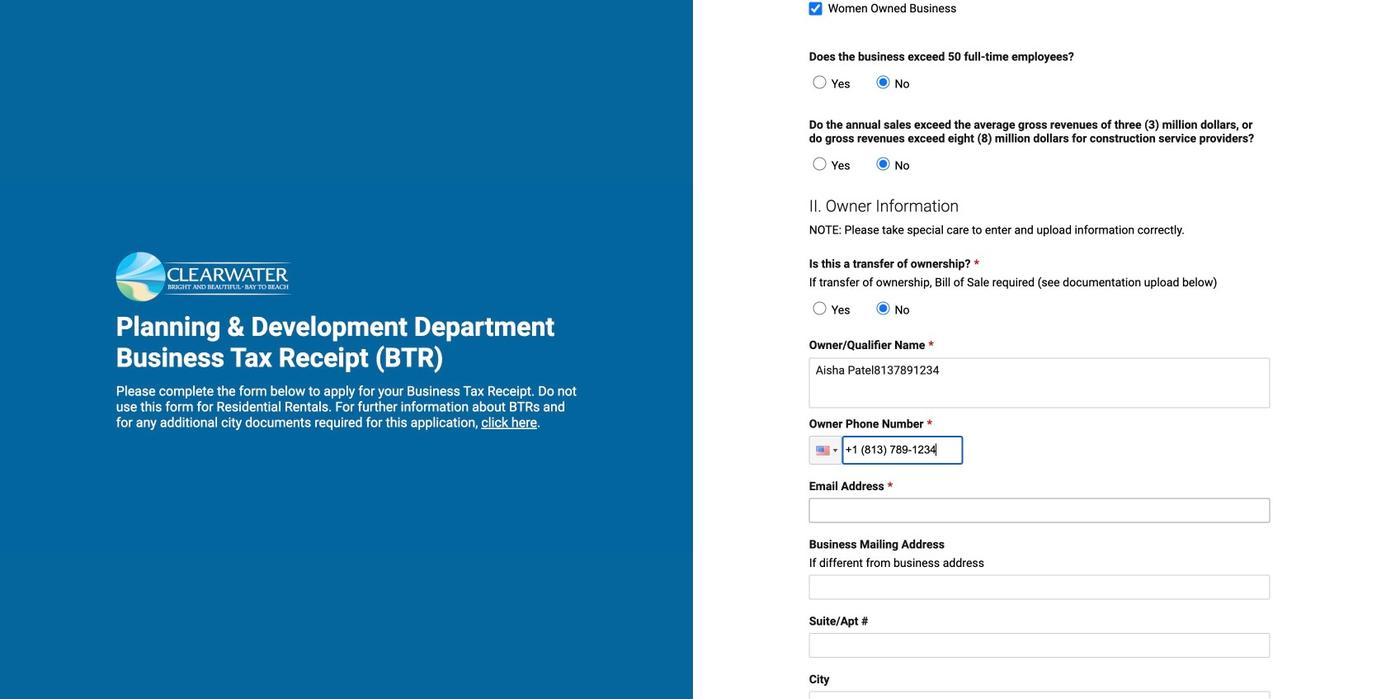 Task type: describe. For each thing, give the bounding box(es) containing it.
none text field inside "form content" element
[[842, 436, 964, 465]]

yes radio for second no option from the bottom of the "form content" element
[[814, 76, 827, 89]]

No radio
[[877, 302, 890, 315]]

united states: + 1 image
[[833, 449, 838, 452]]

form content element
[[693, 0, 1387, 699]]



Task type: locate. For each thing, give the bounding box(es) containing it.
2 yes radio from the top
[[814, 157, 827, 171]]

logo image
[[116, 252, 314, 302]]

0 vertical spatial yes radio
[[814, 76, 827, 89]]

1 vertical spatial yes radio
[[814, 157, 827, 171]]

0 vertical spatial no radio
[[877, 76, 890, 89]]

None text field
[[842, 436, 964, 465]]

1 vertical spatial no radio
[[877, 157, 890, 171]]

Yes radio
[[814, 302, 827, 315]]

None text field
[[809, 358, 1270, 408]]

1 yes radio from the top
[[814, 76, 827, 89]]

No radio
[[877, 76, 890, 89], [877, 157, 890, 171]]

1 no radio from the top
[[877, 76, 890, 89]]

none text field inside "form content" element
[[809, 358, 1270, 408]]

None field
[[809, 498, 1270, 523], [809, 575, 1270, 599], [809, 633, 1270, 658], [809, 691, 1270, 699], [809, 498, 1270, 523], [809, 575, 1270, 599], [809, 633, 1270, 658], [809, 691, 1270, 699]]

Yes radio
[[814, 76, 827, 89], [814, 157, 827, 171]]

2 no radio from the top
[[877, 157, 890, 171]]

Women Owned Business checkbox
[[809, 2, 823, 15]]

yes radio for first no option from the bottom
[[814, 157, 827, 171]]



Task type: vqa. For each thing, say whether or not it's contained in the screenshot.
No radio
yes



